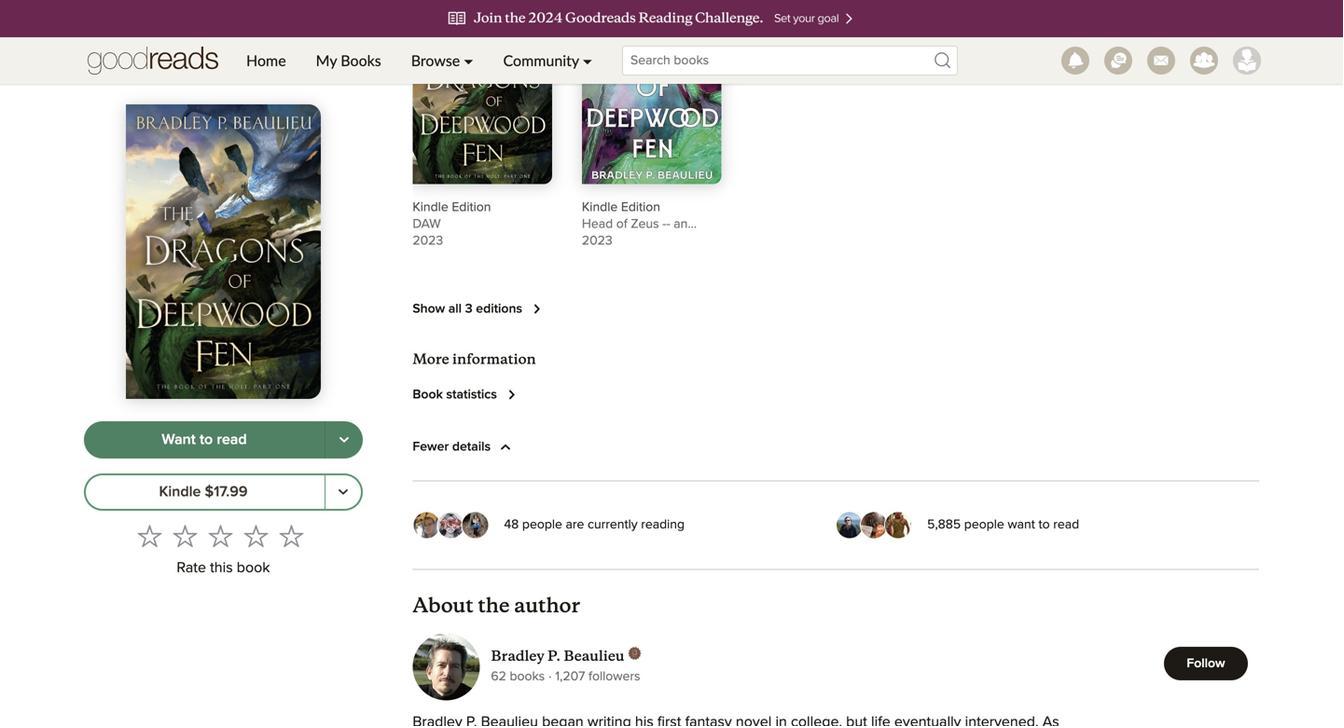 Task type: locate. For each thing, give the bounding box(es) containing it.
kindle up daw
[[413, 201, 448, 214]]

to inside button
[[200, 433, 213, 448]]

book
[[631, 235, 661, 248], [413, 389, 443, 402]]

1 horizontal spatial 2023
[[582, 235, 613, 248]]

details
[[452, 441, 491, 454]]

5,885 people want to read
[[927, 519, 1079, 532]]

my
[[316, 51, 337, 69]]

fewer
[[413, 441, 449, 454]]

0 horizontal spatial book cover image
[[413, 0, 552, 185]]

read
[[217, 433, 247, 448], [1053, 519, 1079, 532]]

edition
[[452, 201, 491, 214], [621, 201, 660, 214]]

None search field
[[607, 46, 973, 76]]

p.
[[548, 648, 561, 666]]

people for 48
[[522, 519, 562, 532]]

1 horizontal spatial read
[[1053, 519, 1079, 532]]

0 horizontal spatial kindle
[[159, 485, 201, 500]]

1,207
[[555, 671, 585, 684]]

2023 down head
[[582, 235, 613, 248]]

1 vertical spatial book
[[413, 389, 443, 402]]

kindle up head
[[582, 201, 618, 214]]

kindle $17.99
[[159, 485, 248, 500]]

1 edition from the left
[[452, 201, 491, 214]]

read inside want to read button
[[217, 433, 247, 448]]

rate 5 out of 5 image
[[279, 524, 304, 549]]

the
[[478, 593, 510, 619]]

read right 'want'
[[1053, 519, 1079, 532]]

1 horizontal spatial book cover image
[[582, 0, 721, 192]]

kindle up rate 2 out of 5 image
[[159, 485, 201, 500]]

1 vertical spatial read
[[1053, 519, 1079, 532]]

2023 down daw
[[413, 235, 443, 248]]

kindle inside kindle edition daw 2023
[[413, 201, 448, 214]]

0 horizontal spatial edition
[[452, 201, 491, 214]]

people
[[522, 519, 562, 532], [964, 519, 1004, 532]]

edition inside kindle edition daw 2023
[[452, 201, 491, 214]]

2 people from the left
[[964, 519, 1004, 532]]

of
[[616, 218, 628, 231]]

2023
[[413, 235, 443, 248], [582, 235, 613, 248]]

bradley p. beaulieu
[[491, 648, 624, 666]]

fewer details button
[[413, 436, 517, 459]]

to right want
[[200, 433, 213, 448]]

home
[[246, 51, 286, 69]]

kindle inside 'kindle edition head of zeus -- an adastra book'
[[582, 201, 618, 214]]

▾ right community
[[583, 51, 592, 69]]

62
[[491, 671, 506, 684]]

2 horizontal spatial kindle
[[582, 201, 618, 214]]

home link
[[231, 37, 301, 84]]

1 ▾ from the left
[[464, 51, 473, 69]]

1 horizontal spatial people
[[964, 519, 1004, 532]]

0 vertical spatial read
[[217, 433, 247, 448]]

5,885
[[927, 519, 961, 532]]

book inside 'kindle edition head of zeus -- an adastra book'
[[631, 235, 661, 248]]

0 horizontal spatial read
[[217, 433, 247, 448]]

community ▾ link
[[488, 37, 607, 84]]

0 horizontal spatial book
[[413, 389, 443, 402]]

author
[[514, 593, 580, 619]]

kindle
[[413, 201, 448, 214], [582, 201, 618, 214], [159, 485, 201, 500]]

2 ▾ from the left
[[583, 51, 592, 69]]

▾
[[464, 51, 473, 69], [583, 51, 592, 69]]

to
[[200, 433, 213, 448], [1039, 519, 1050, 532]]

people left 'want'
[[964, 519, 1004, 532]]

show
[[413, 303, 445, 316]]

▾ for community ▾
[[583, 51, 592, 69]]

0 horizontal spatial 2023
[[413, 235, 443, 248]]

read up $17.99 at the left bottom of page
[[217, 433, 247, 448]]

daw
[[413, 218, 441, 231]]

1 vertical spatial to
[[1039, 519, 1050, 532]]

about the author
[[413, 593, 580, 619]]

zeus
[[631, 218, 659, 231]]

0 horizontal spatial to
[[200, 433, 213, 448]]

community ▾
[[503, 51, 592, 69]]

2 book cover image from the left
[[582, 0, 721, 192]]

rate this book
[[177, 561, 270, 576]]

0 vertical spatial book
[[631, 235, 661, 248]]

profile image for bob builder. image
[[1233, 47, 1261, 75]]

rate
[[177, 561, 206, 576]]

editions
[[476, 303, 522, 316]]

statistics
[[446, 389, 497, 402]]

-
[[663, 218, 666, 231], [666, 218, 670, 231]]

rate 4 out of 5 image
[[244, 524, 268, 549]]

rate 3 out of 5 image
[[208, 524, 233, 549]]

1 horizontal spatial ▾
[[583, 51, 592, 69]]

to right 'want'
[[1039, 519, 1050, 532]]

my books
[[316, 51, 381, 69]]

edition inside 'kindle edition head of zeus -- an adastra book'
[[621, 201, 660, 214]]

2 edition from the left
[[621, 201, 660, 214]]

0 horizontal spatial ▾
[[464, 51, 473, 69]]

0 horizontal spatial people
[[522, 519, 562, 532]]

fewer details
[[413, 441, 491, 454]]

48
[[504, 519, 519, 532]]

profile image for bradley p. beaulieu. image
[[413, 634, 480, 701]]

book down zeus
[[631, 235, 661, 248]]

show all 3 editions
[[413, 303, 522, 316]]

more
[[413, 351, 449, 369]]

kindle for kindle edition head of zeus -- an adastra book
[[582, 201, 618, 214]]

book cover image
[[413, 0, 552, 185], [582, 0, 721, 192]]

2023 inside kindle edition daw 2023
[[413, 235, 443, 248]]

people right 48
[[522, 519, 562, 532]]

1 book cover image from the left
[[413, 0, 552, 185]]

0 vertical spatial to
[[200, 433, 213, 448]]

1 horizontal spatial book
[[631, 235, 661, 248]]

▾ right browse
[[464, 51, 473, 69]]

book down more
[[413, 389, 443, 402]]

1 people from the left
[[522, 519, 562, 532]]

want to read button
[[84, 422, 326, 459]]

head
[[582, 218, 613, 231]]

1 horizontal spatial kindle
[[413, 201, 448, 214]]

1 2023 from the left
[[413, 235, 443, 248]]

1 horizontal spatial edition
[[621, 201, 660, 214]]

edition for 2023
[[452, 201, 491, 214]]

show all 3 editions link
[[413, 298, 549, 321]]



Task type: describe. For each thing, give the bounding box(es) containing it.
3
[[465, 303, 473, 316]]

book cover image for kindle edition daw 2023
[[413, 0, 552, 185]]

▾ for browse ▾
[[464, 51, 473, 69]]

rating 0 out of 5 group
[[132, 519, 309, 554]]

this
[[210, 561, 233, 576]]

book statistics link
[[413, 384, 523, 406]]

kindle for kindle $17.99
[[159, 485, 201, 500]]

kindle $17.99 link
[[84, 474, 326, 511]]

rate this book element
[[84, 519, 363, 583]]

1,207 followers
[[555, 671, 640, 684]]

books
[[341, 51, 381, 69]]

browse
[[411, 51, 460, 69]]

$17.99
[[205, 485, 248, 500]]

browse ▾ link
[[396, 37, 488, 84]]

all
[[448, 303, 462, 316]]

rate 2 out of 5 image
[[173, 524, 197, 549]]

information
[[452, 351, 536, 369]]

are
[[566, 519, 584, 532]]

1 horizontal spatial to
[[1039, 519, 1050, 532]]

books
[[510, 671, 545, 684]]

followers
[[589, 671, 640, 684]]

beaulieu
[[564, 648, 624, 666]]

book cover image for kindle edition head of zeus -- an adastra book
[[582, 0, 721, 192]]

want
[[1008, 519, 1035, 532]]

follow
[[1187, 658, 1225, 671]]

community
[[503, 51, 579, 69]]

kindle for kindle edition daw 2023
[[413, 201, 448, 214]]

goodreads author image
[[628, 648, 641, 661]]

browse ▾
[[411, 51, 473, 69]]

62 books
[[491, 671, 545, 684]]

my books link
[[301, 37, 396, 84]]

more information
[[413, 351, 536, 369]]

an
[[674, 218, 688, 231]]

1 - from the left
[[663, 218, 666, 231]]

2 - from the left
[[666, 218, 670, 231]]

Search by book title or ISBN text field
[[622, 46, 958, 76]]

follow button
[[1164, 648, 1248, 681]]

about
[[413, 593, 474, 619]]

book
[[237, 561, 270, 576]]

bradley
[[491, 648, 545, 666]]

adastra
[[582, 235, 628, 248]]

kindle edition daw 2023
[[413, 201, 491, 248]]

kindle edition head of zeus -- an adastra book
[[582, 201, 688, 248]]

want to read
[[162, 433, 247, 448]]

home image
[[88, 37, 218, 84]]

2 2023 from the left
[[582, 235, 613, 248]]

edition for of
[[621, 201, 660, 214]]

reading
[[641, 519, 685, 532]]

48 people are currently reading
[[504, 519, 685, 532]]

currently
[[588, 519, 638, 532]]

book statistics
[[413, 389, 497, 402]]

people for 5,885
[[964, 519, 1004, 532]]

bradley p. beaulieu link
[[491, 648, 641, 666]]

want
[[162, 433, 196, 448]]

rate 1 out of 5 image
[[138, 524, 162, 549]]



Task type: vqa. For each thing, say whether or not it's contained in the screenshot.
reading
yes



